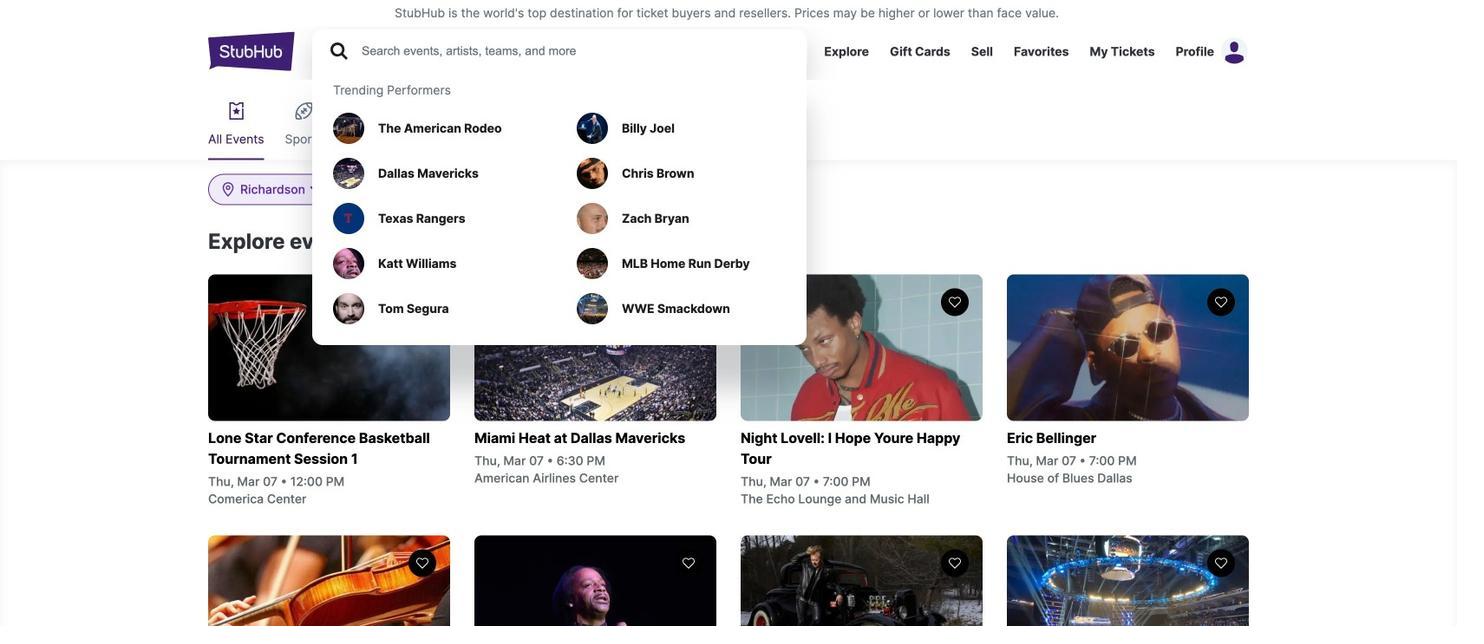 Task type: locate. For each thing, give the bounding box(es) containing it.
stubhub image
[[208, 30, 295, 73]]

None field
[[208, 174, 334, 205]]



Task type: describe. For each thing, give the bounding box(es) containing it.
Search events, artists, teams, and more field
[[360, 42, 791, 61]]



Task type: vqa. For each thing, say whether or not it's contained in the screenshot.
AUDRA in the Audra Mcdonald Tue, Jan 30 • 8:00 Pm Kennedy Center Concert Hall At John F. Kennedy Center For The Performing Arts - Complex
no



